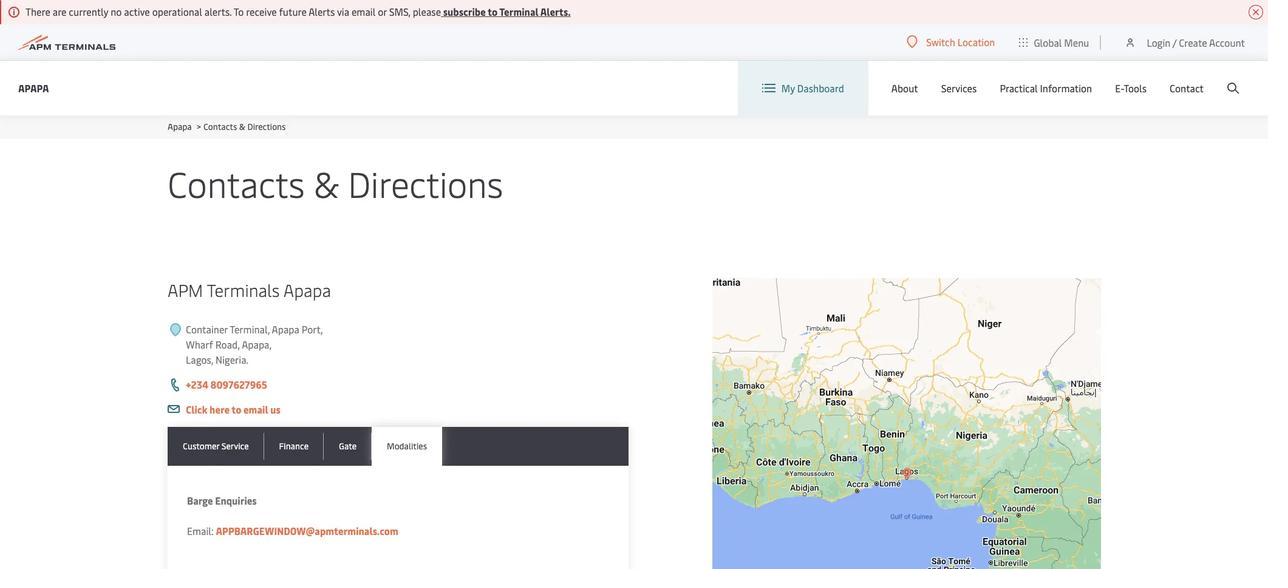 Task type: describe. For each thing, give the bounding box(es) containing it.
contacts & directions
[[168, 159, 503, 207]]

are
[[53, 5, 66, 18]]

apapa,
[[242, 338, 272, 351]]

1 horizontal spatial apapa link
[[168, 121, 192, 132]]

click here to email us
[[186, 403, 281, 416]]

modalities button
[[372, 427, 442, 466]]

customer service button
[[168, 427, 264, 466]]

alerts.
[[541, 5, 571, 18]]

location
[[958, 35, 995, 49]]

sms,
[[389, 5, 411, 18]]

via
[[337, 5, 349, 18]]

there
[[26, 5, 50, 18]]

0 vertical spatial apapa link
[[18, 80, 49, 96]]

terminal,
[[230, 323, 270, 336]]

modalities
[[387, 440, 427, 452]]

8097627965
[[210, 378, 267, 391]]

subscribe
[[443, 5, 486, 18]]

1 vertical spatial directions
[[348, 159, 503, 207]]

click
[[186, 403, 207, 416]]

customer service
[[183, 440, 249, 452]]

switch
[[927, 35, 955, 49]]

click here to email us link
[[186, 403, 281, 416]]

email: appbargewindow@apmterminals.com
[[187, 524, 398, 538]]

lagos,
[[186, 353, 213, 366]]

road,
[[215, 338, 240, 351]]

barge
[[187, 494, 213, 507]]

create
[[1179, 36, 1207, 49]]

1 vertical spatial email
[[244, 403, 268, 416]]

1 vertical spatial contacts
[[168, 159, 305, 207]]

alerts
[[309, 5, 335, 18]]

alerts.
[[205, 5, 232, 18]]

+234 8097627965 link
[[186, 378, 267, 391]]

terminal
[[500, 5, 539, 18]]

e-tools button
[[1115, 61, 1147, 115]]

0 vertical spatial email
[[352, 5, 376, 18]]

switch location
[[927, 35, 995, 49]]

please
[[413, 5, 441, 18]]

no
[[111, 5, 122, 18]]

container
[[186, 323, 228, 336]]

/
[[1173, 36, 1177, 49]]

enquiries
[[215, 494, 257, 507]]

switch location button
[[907, 35, 995, 49]]

currently
[[69, 5, 108, 18]]

tools
[[1124, 81, 1147, 95]]

dashboard
[[797, 81, 844, 95]]

appbargewindow@apmterminals.com
[[216, 524, 398, 538]]

about button
[[892, 61, 918, 115]]

my
[[782, 81, 795, 95]]

apm terminals apapa
[[168, 278, 331, 301]]

services
[[941, 81, 977, 95]]

0 vertical spatial contacts
[[203, 121, 237, 132]]

menu
[[1064, 36, 1089, 49]]

apapa > contacts & directions
[[168, 121, 286, 132]]

nigeria.
[[216, 353, 249, 366]]

service
[[222, 440, 249, 452]]

port,
[[302, 323, 323, 336]]

e-
[[1115, 81, 1124, 95]]

practical
[[1000, 81, 1038, 95]]

tab list containing customer service
[[168, 427, 629, 466]]

finance
[[279, 440, 309, 452]]

or
[[378, 5, 387, 18]]



Task type: vqa. For each thing, say whether or not it's contained in the screenshot.
'Global Home' link
no



Task type: locate. For each thing, give the bounding box(es) containing it.
account
[[1209, 36, 1245, 49]]

here
[[210, 403, 230, 416]]

1 vertical spatial apapa link
[[168, 121, 192, 132]]

global menu
[[1034, 36, 1089, 49]]

1 horizontal spatial to
[[488, 5, 498, 18]]

us
[[270, 403, 281, 416]]

modalities tab panel
[[168, 466, 629, 569]]

operational
[[152, 5, 202, 18]]

gate
[[339, 440, 357, 452]]

close alert image
[[1249, 5, 1264, 19]]

login / create account link
[[1125, 24, 1245, 60]]

there are currently no active operational alerts. to receive future alerts via email or sms, please subscribe to terminal alerts.
[[26, 5, 571, 18]]

contacts
[[203, 121, 237, 132], [168, 159, 305, 207]]

directions
[[248, 121, 286, 132], [348, 159, 503, 207]]

email left the "or"
[[352, 5, 376, 18]]

practical information
[[1000, 81, 1092, 95]]

container terminal, apapa port, wharf road, apapa, lagos, nigeria.
[[186, 323, 323, 366]]

customer
[[183, 440, 219, 452]]

information
[[1040, 81, 1092, 95]]

>
[[197, 121, 201, 132]]

appbargewindow@apmterminals.com link
[[216, 524, 398, 538]]

services button
[[941, 61, 977, 115]]

apapa link
[[18, 80, 49, 96], [168, 121, 192, 132]]

about
[[892, 81, 918, 95]]

1 horizontal spatial &
[[314, 159, 339, 207]]

tab list
[[168, 427, 629, 466]]

my dashboard button
[[762, 61, 844, 115]]

my dashboard
[[782, 81, 844, 95]]

map region
[[705, 258, 1171, 569]]

+234
[[186, 378, 208, 391]]

wharf
[[186, 338, 213, 351]]

0 horizontal spatial apapa link
[[18, 80, 49, 96]]

receive
[[246, 5, 277, 18]]

0 vertical spatial directions
[[248, 121, 286, 132]]

1 horizontal spatial directions
[[348, 159, 503, 207]]

e-tools
[[1115, 81, 1147, 95]]

to
[[234, 5, 244, 18]]

0 horizontal spatial email
[[244, 403, 268, 416]]

1 vertical spatial to
[[232, 403, 241, 416]]

barge enquiries
[[187, 494, 257, 507]]

0 horizontal spatial &
[[239, 121, 245, 132]]

practical information button
[[1000, 61, 1092, 115]]

terminals
[[207, 278, 280, 301]]

1 vertical spatial &
[[314, 159, 339, 207]]

contact button
[[1170, 61, 1204, 115]]

global
[[1034, 36, 1062, 49]]

contacts right >
[[203, 121, 237, 132]]

email left us
[[244, 403, 268, 416]]

subscribe to terminal alerts. link
[[441, 5, 571, 18]]

apapa inside the container terminal, apapa port, wharf road, apapa, lagos, nigeria.
[[272, 323, 299, 336]]

0 horizontal spatial to
[[232, 403, 241, 416]]

contacts down apapa > contacts & directions
[[168, 159, 305, 207]]

to right here
[[232, 403, 241, 416]]

apm
[[168, 278, 203, 301]]

&
[[239, 121, 245, 132], [314, 159, 339, 207]]

to
[[488, 5, 498, 18], [232, 403, 241, 416]]

1 horizontal spatial email
[[352, 5, 376, 18]]

to left terminal
[[488, 5, 498, 18]]

apapa
[[18, 81, 49, 94], [168, 121, 192, 132], [284, 278, 331, 301], [272, 323, 299, 336]]

login
[[1147, 36, 1171, 49]]

active
[[124, 5, 150, 18]]

email:
[[187, 524, 214, 538]]

0 vertical spatial &
[[239, 121, 245, 132]]

future
[[279, 5, 307, 18]]

contact
[[1170, 81, 1204, 95]]

login / create account
[[1147, 36, 1245, 49]]

0 horizontal spatial directions
[[248, 121, 286, 132]]

global menu button
[[1007, 24, 1102, 60]]

+234 8097627965
[[186, 378, 267, 391]]

finance button
[[264, 427, 324, 466]]

email
[[352, 5, 376, 18], [244, 403, 268, 416]]

0 vertical spatial to
[[488, 5, 498, 18]]

gate button
[[324, 427, 372, 466]]



